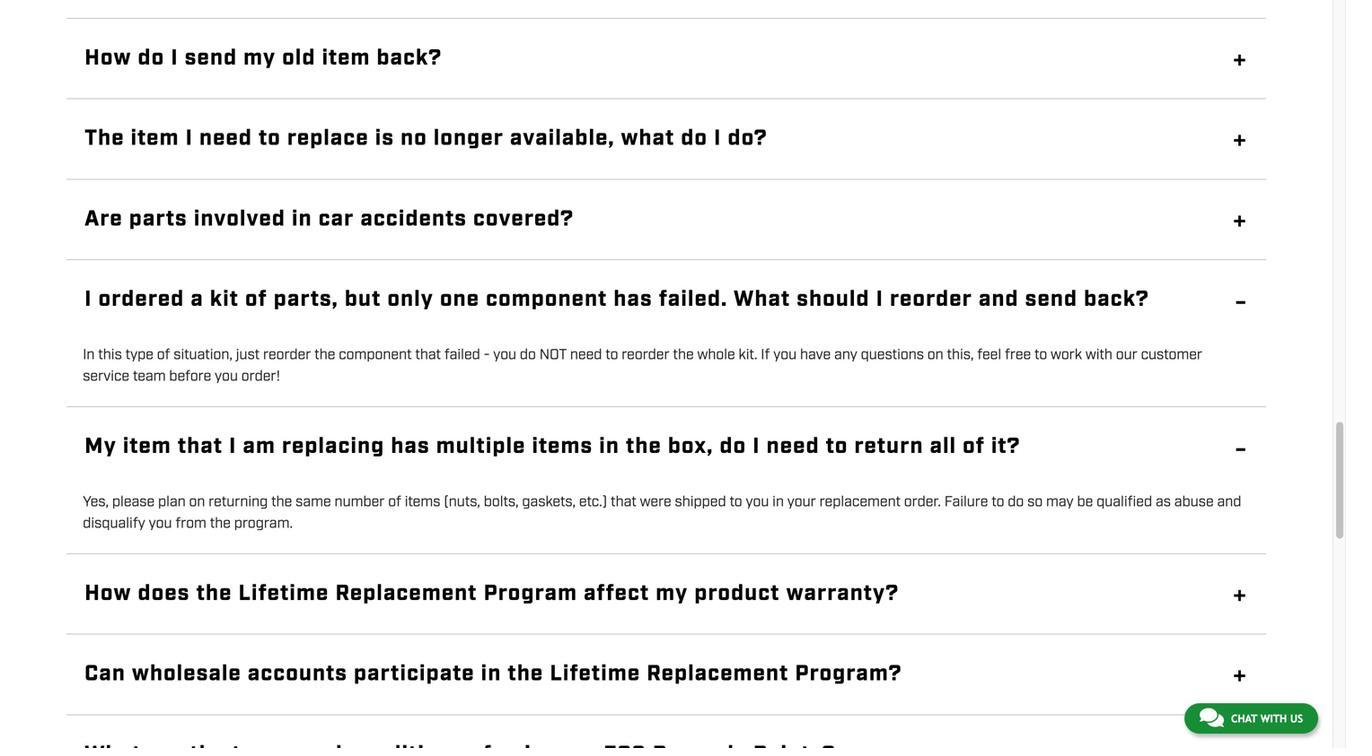 Task type: locate. For each thing, give the bounding box(es) containing it.
accidents
[[361, 205, 467, 234]]

before
[[169, 368, 211, 387]]

0 vertical spatial has
[[614, 286, 653, 314]]

work
[[1051, 346, 1082, 365]]

that left the failed
[[415, 346, 441, 365]]

1 vertical spatial that
[[178, 433, 223, 462]]

the down program
[[508, 661, 544, 689]]

0 vertical spatial component
[[486, 286, 607, 314]]

replacement down product
[[647, 661, 789, 689]]

2 vertical spatial that
[[611, 493, 636, 512]]

involved
[[194, 205, 286, 234]]

items inside yes, please plan on returning the same number of items (nuts, bolts, gaskets, etc.) that were shipped to you in your replacement order. failure to do so may be qualified as abuse and disqualify you from the program.
[[405, 493, 440, 512]]

my
[[244, 44, 276, 73], [656, 580, 688, 609]]

you right -
[[493, 346, 516, 365]]

0 vertical spatial how
[[85, 44, 132, 73]]

1 vertical spatial component
[[339, 346, 412, 365]]

type
[[125, 346, 154, 365]]

in left your
[[772, 493, 784, 512]]

1 vertical spatial has
[[391, 433, 430, 462]]

replacement
[[335, 580, 477, 609], [647, 661, 789, 689]]

0 vertical spatial send
[[185, 44, 237, 73]]

send
[[185, 44, 237, 73], [1025, 286, 1078, 314]]

(nuts,
[[444, 493, 480, 512]]

do inside yes, please plan on returning the same number of items (nuts, bolts, gaskets, etc.) that were shipped to you in your replacement order. failure to do so may be qualified as abuse and disqualify you from the program.
[[1008, 493, 1024, 512]]

wholesale
[[132, 661, 242, 689]]

1 horizontal spatial component
[[486, 286, 607, 314]]

items left (nuts,
[[405, 493, 440, 512]]

am
[[243, 433, 276, 462]]

1 vertical spatial items
[[405, 493, 440, 512]]

and up feel
[[979, 286, 1019, 314]]

0 horizontal spatial component
[[339, 346, 412, 365]]

items
[[532, 433, 593, 462], [405, 493, 440, 512]]

how up the
[[85, 44, 132, 73]]

all
[[930, 433, 957, 462]]

kit
[[210, 286, 239, 314]]

in
[[292, 205, 312, 234], [599, 433, 620, 462], [772, 493, 784, 512], [481, 661, 501, 689]]

0 horizontal spatial has
[[391, 433, 430, 462]]

in right participate on the bottom left of page
[[481, 661, 501, 689]]

comments image
[[1200, 708, 1224, 729]]

item right my
[[123, 433, 171, 462]]

send up work
[[1025, 286, 1078, 314]]

need up "involved"
[[199, 124, 252, 153]]

and right abuse
[[1217, 493, 1241, 512]]

from
[[175, 515, 206, 534]]

0 horizontal spatial on
[[189, 493, 205, 512]]

multiple
[[436, 433, 526, 462]]

with left us
[[1260, 713, 1287, 726]]

i ordered a kit of parts, but only one component has failed.  what should i reorder and send back?
[[85, 286, 1149, 314]]

to down i ordered a kit of parts, but only one component has failed.  what should i reorder and send back?
[[605, 346, 618, 365]]

0 vertical spatial replacement
[[335, 580, 477, 609]]

the down returning
[[210, 515, 231, 534]]

1 horizontal spatial back?
[[1084, 286, 1149, 314]]

1 horizontal spatial items
[[532, 433, 593, 462]]

2 vertical spatial need
[[767, 433, 820, 462]]

1 vertical spatial with
[[1260, 713, 1287, 726]]

our
[[1116, 346, 1138, 365]]

to
[[259, 124, 281, 153], [605, 346, 618, 365], [1035, 346, 1047, 365], [826, 433, 848, 462], [730, 493, 742, 512], [992, 493, 1004, 512]]

1 vertical spatial item
[[131, 124, 179, 153]]

returning
[[209, 493, 268, 512]]

item right the
[[131, 124, 179, 153]]

should
[[797, 286, 870, 314]]

0 vertical spatial and
[[979, 286, 1019, 314]]

0 vertical spatial back?
[[377, 44, 442, 73]]

replace
[[287, 124, 369, 153]]

not
[[539, 346, 567, 365]]

back? up the our
[[1084, 286, 1149, 314]]

0 horizontal spatial items
[[405, 493, 440, 512]]

the
[[314, 346, 335, 365], [673, 346, 694, 365], [626, 433, 662, 462], [271, 493, 292, 512], [210, 515, 231, 534], [196, 580, 232, 609], [508, 661, 544, 689]]

0 vertical spatial on
[[927, 346, 943, 365]]

0 horizontal spatial reorder
[[263, 346, 311, 365]]

1 vertical spatial on
[[189, 493, 205, 512]]

parts,
[[274, 286, 338, 314]]

lifetime down affect
[[550, 661, 641, 689]]

need up your
[[767, 433, 820, 462]]

on up from
[[189, 493, 205, 512]]

how
[[85, 44, 132, 73], [85, 580, 132, 609]]

1 horizontal spatial and
[[1217, 493, 1241, 512]]

has left multiple
[[391, 433, 430, 462]]

to right failure
[[992, 493, 1004, 512]]

to right "free"
[[1035, 346, 1047, 365]]

chat
[[1231, 713, 1257, 726]]

of
[[245, 286, 267, 314], [157, 346, 170, 365], [963, 433, 985, 462], [388, 493, 401, 512]]

1 vertical spatial and
[[1217, 493, 1241, 512]]

with inside "in this type of situation, just reorder the component that failed - you do not need to reorder the whole kit.  if you have any questions on this, feel free to work with our customer service team before you order!"
[[1086, 346, 1113, 365]]

2 horizontal spatial reorder
[[890, 286, 973, 314]]

free
[[1005, 346, 1031, 365]]

item right the 'old' on the left top of page
[[322, 44, 370, 73]]

has left the failed.
[[614, 286, 653, 314]]

number
[[335, 493, 385, 512]]

1 horizontal spatial send
[[1025, 286, 1078, 314]]

qualified
[[1097, 493, 1152, 512]]

do inside "in this type of situation, just reorder the component that failed - you do not need to reorder the whole kit.  if you have any questions on this, feel free to work with our customer service team before you order!"
[[520, 346, 536, 365]]

the down the "parts,"
[[314, 346, 335, 365]]

2 vertical spatial item
[[123, 433, 171, 462]]

0 vertical spatial need
[[199, 124, 252, 153]]

send left the 'old' on the left top of page
[[185, 44, 237, 73]]

that right etc.)
[[611, 493, 636, 512]]

reorder up this,
[[890, 286, 973, 314]]

on inside yes, please plan on returning the same number of items (nuts, bolts, gaskets, etc.) that were shipped to you in your replacement order. failure to do so may be qualified as abuse and disqualify you from the program.
[[189, 493, 205, 512]]

1 vertical spatial how
[[85, 580, 132, 609]]

replacement up participate on the bottom left of page
[[335, 580, 477, 609]]

reorder down i ordered a kit of parts, but only one component has failed.  what should i reorder and send back?
[[622, 346, 670, 365]]

customer
[[1141, 346, 1202, 365]]

situation,
[[174, 346, 233, 365]]

2 how from the top
[[85, 580, 132, 609]]

this,
[[947, 346, 974, 365]]

car
[[319, 205, 354, 234]]

component up not
[[486, 286, 607, 314]]

of right type
[[157, 346, 170, 365]]

on
[[927, 346, 943, 365], [189, 493, 205, 512]]

replacement
[[820, 493, 901, 512]]

ordered
[[98, 286, 184, 314]]

my right affect
[[656, 580, 688, 609]]

of right number at the bottom left
[[388, 493, 401, 512]]

lifetime down program.
[[238, 580, 329, 609]]

need right not
[[570, 346, 602, 365]]

2 horizontal spatial that
[[611, 493, 636, 512]]

1 how from the top
[[85, 44, 132, 73]]

reorder up order!
[[263, 346, 311, 365]]

in up etc.)
[[599, 433, 620, 462]]

how left does
[[85, 580, 132, 609]]

1 vertical spatial back?
[[1084, 286, 1149, 314]]

1 horizontal spatial need
[[570, 346, 602, 365]]

the
[[85, 124, 125, 153]]

with left the our
[[1086, 346, 1113, 365]]

but
[[345, 286, 381, 314]]

component
[[486, 286, 607, 314], [339, 346, 412, 365]]

the item i need to replace is no longer available, what do i do?
[[85, 124, 768, 153]]

1 horizontal spatial on
[[927, 346, 943, 365]]

0 horizontal spatial my
[[244, 44, 276, 73]]

chat with us link
[[1184, 704, 1318, 735]]

return
[[854, 433, 924, 462]]

need
[[199, 124, 252, 153], [570, 346, 602, 365], [767, 433, 820, 462]]

0 vertical spatial with
[[1086, 346, 1113, 365]]

do
[[138, 44, 165, 73], [681, 124, 708, 153], [520, 346, 536, 365], [720, 433, 746, 462], [1008, 493, 1024, 512]]

0 horizontal spatial lifetime
[[238, 580, 329, 609]]

item for am
[[123, 433, 171, 462]]

component down but
[[339, 346, 412, 365]]

my left the 'old' on the left top of page
[[244, 44, 276, 73]]

items up gaskets,
[[532, 433, 593, 462]]

and
[[979, 286, 1019, 314], [1217, 493, 1241, 512]]

0 vertical spatial items
[[532, 433, 593, 462]]

kit.
[[739, 346, 757, 365]]

1 horizontal spatial that
[[415, 346, 441, 365]]

0 vertical spatial my
[[244, 44, 276, 73]]

on left this,
[[927, 346, 943, 365]]

with
[[1086, 346, 1113, 365], [1260, 713, 1287, 726]]

1 vertical spatial replacement
[[647, 661, 789, 689]]

1 horizontal spatial my
[[656, 580, 688, 609]]

parts
[[129, 205, 188, 234]]

1 horizontal spatial reorder
[[622, 346, 670, 365]]

the left whole
[[673, 346, 694, 365]]

have
[[800, 346, 831, 365]]

1 vertical spatial need
[[570, 346, 602, 365]]

0 vertical spatial that
[[415, 346, 441, 365]]

that left am
[[178, 433, 223, 462]]

and inside yes, please plan on returning the same number of items (nuts, bolts, gaskets, etc.) that were shipped to you in your replacement order. failure to do so may be qualified as abuse and disqualify you from the program.
[[1217, 493, 1241, 512]]

covered?
[[473, 205, 574, 234]]

in left car
[[292, 205, 312, 234]]

back? up no
[[377, 44, 442, 73]]

1 vertical spatial lifetime
[[550, 661, 641, 689]]

0 horizontal spatial with
[[1086, 346, 1113, 365]]

item
[[322, 44, 370, 73], [131, 124, 179, 153], [123, 433, 171, 462]]

reorder
[[890, 286, 973, 314], [263, 346, 311, 365], [622, 346, 670, 365]]

disqualify
[[83, 515, 145, 534]]

lifetime
[[238, 580, 329, 609], [550, 661, 641, 689]]



Task type: vqa. For each thing, say whether or not it's contained in the screenshot.
the A related to Additives
no



Task type: describe. For each thing, give the bounding box(es) containing it.
questions
[[861, 346, 924, 365]]

of right kit
[[245, 286, 267, 314]]

if
[[761, 346, 770, 365]]

abuse
[[1174, 493, 1214, 512]]

a
[[191, 286, 204, 314]]

you down the plan
[[149, 515, 172, 534]]

this
[[98, 346, 122, 365]]

to right the shipped
[[730, 493, 742, 512]]

no
[[401, 124, 427, 153]]

the up program.
[[271, 493, 292, 512]]

shipped
[[675, 493, 726, 512]]

gaskets,
[[522, 493, 576, 512]]

order.
[[904, 493, 941, 512]]

you left your
[[746, 493, 769, 512]]

what
[[734, 286, 791, 314]]

how do i send my old item back?
[[85, 44, 442, 73]]

etc.)
[[579, 493, 607, 512]]

program?
[[795, 661, 902, 689]]

be
[[1077, 493, 1093, 512]]

us
[[1290, 713, 1303, 726]]

1 horizontal spatial has
[[614, 286, 653, 314]]

are parts involved in car accidents covered?
[[85, 205, 574, 234]]

participate
[[354, 661, 475, 689]]

service
[[83, 368, 129, 387]]

do?
[[728, 124, 768, 153]]

are
[[85, 205, 123, 234]]

the left the box,
[[626, 433, 662, 462]]

plan
[[158, 493, 186, 512]]

affect
[[584, 580, 650, 609]]

that inside "in this type of situation, just reorder the component that failed - you do not need to reorder the whole kit.  if you have any questions on this, feel free to work with our customer service team before you order!"
[[415, 346, 441, 365]]

0 horizontal spatial that
[[178, 433, 223, 462]]

to left return
[[826, 433, 848, 462]]

may
[[1046, 493, 1074, 512]]

any
[[834, 346, 857, 365]]

2 horizontal spatial need
[[767, 433, 820, 462]]

can
[[85, 661, 126, 689]]

-
[[484, 346, 490, 365]]

on inside "in this type of situation, just reorder the component that failed - you do not need to reorder the whole kit.  if you have any questions on this, feel free to work with our customer service team before you order!"
[[927, 346, 943, 365]]

does
[[138, 580, 190, 609]]

0 horizontal spatial and
[[979, 286, 1019, 314]]

were
[[640, 493, 671, 512]]

in
[[83, 346, 95, 365]]

so
[[1027, 493, 1043, 512]]

in inside yes, please plan on returning the same number of items (nuts, bolts, gaskets, etc.) that were shipped to you in your replacement order. failure to do so may be qualified as abuse and disqualify you from the program.
[[772, 493, 784, 512]]

need inside "in this type of situation, just reorder the component that failed - you do not need to reorder the whole kit.  if you have any questions on this, feel free to work with our customer service team before you order!"
[[570, 346, 602, 365]]

same
[[296, 493, 331, 512]]

you down just
[[215, 368, 238, 387]]

failure
[[944, 493, 988, 512]]

1 horizontal spatial replacement
[[647, 661, 789, 689]]

accounts
[[248, 661, 348, 689]]

team
[[133, 368, 166, 387]]

0 horizontal spatial send
[[185, 44, 237, 73]]

your
[[787, 493, 816, 512]]

order!
[[241, 368, 280, 387]]

program
[[484, 580, 578, 609]]

longer
[[434, 124, 504, 153]]

only
[[387, 286, 434, 314]]

product
[[694, 580, 780, 609]]

what
[[621, 124, 675, 153]]

that inside yes, please plan on returning the same number of items (nuts, bolts, gaskets, etc.) that were shipped to you in your replacement order. failure to do so may be qualified as abuse and disqualify you from the program.
[[611, 493, 636, 512]]

warranty?
[[786, 580, 899, 609]]

can wholesale accounts participate in the lifetime replacement program?
[[85, 661, 902, 689]]

to left replace
[[259, 124, 281, 153]]

available,
[[510, 124, 615, 153]]

please
[[112, 493, 155, 512]]

one
[[440, 286, 480, 314]]

feel
[[977, 346, 1001, 365]]

1 vertical spatial my
[[656, 580, 688, 609]]

0 vertical spatial item
[[322, 44, 370, 73]]

how for how does the lifetime replacement program affect my product warranty?
[[85, 580, 132, 609]]

box,
[[668, 433, 713, 462]]

is
[[375, 124, 394, 153]]

replacing
[[282, 433, 385, 462]]

program.
[[234, 515, 293, 534]]

my
[[85, 433, 117, 462]]

1 vertical spatial send
[[1025, 286, 1078, 314]]

whole
[[697, 346, 735, 365]]

how does the lifetime replacement program affect my product warranty?
[[85, 580, 899, 609]]

1 horizontal spatial lifetime
[[550, 661, 641, 689]]

chat with us
[[1231, 713, 1303, 726]]

0 vertical spatial lifetime
[[238, 580, 329, 609]]

yes, please plan on returning the same number of items (nuts, bolts, gaskets, etc.) that were shipped to you in your replacement order. failure to do so may be qualified as abuse and disqualify you from the program.
[[83, 493, 1241, 534]]

failed
[[444, 346, 480, 365]]

as
[[1156, 493, 1171, 512]]

you right if
[[773, 346, 797, 365]]

bolts,
[[484, 493, 519, 512]]

0 horizontal spatial need
[[199, 124, 252, 153]]

old
[[282, 44, 316, 73]]

just
[[236, 346, 260, 365]]

item for to
[[131, 124, 179, 153]]

of right all
[[963, 433, 985, 462]]

failed.
[[659, 286, 728, 314]]

in this type of situation, just reorder the component that failed - you do not need to reorder the whole kit.  if you have any questions on this, feel free to work with our customer service team before you order!
[[83, 346, 1202, 387]]

component inside "in this type of situation, just reorder the component that failed - you do not need to reorder the whole kit.  if you have any questions on this, feel free to work with our customer service team before you order!"
[[339, 346, 412, 365]]

0 horizontal spatial back?
[[377, 44, 442, 73]]

the right does
[[196, 580, 232, 609]]

1 horizontal spatial with
[[1260, 713, 1287, 726]]

how for how do i send my old item back?
[[85, 44, 132, 73]]

of inside "in this type of situation, just reorder the component that failed - you do not need to reorder the whole kit.  if you have any questions on this, feel free to work with our customer service team before you order!"
[[157, 346, 170, 365]]

my item that i am replacing has multiple items in the box, do i need to return all of it?
[[85, 433, 1021, 462]]

yes,
[[83, 493, 109, 512]]

it?
[[991, 433, 1021, 462]]

of inside yes, please plan on returning the same number of items (nuts, bolts, gaskets, etc.) that were shipped to you in your replacement order. failure to do so may be qualified as abuse and disqualify you from the program.
[[388, 493, 401, 512]]

0 horizontal spatial replacement
[[335, 580, 477, 609]]



